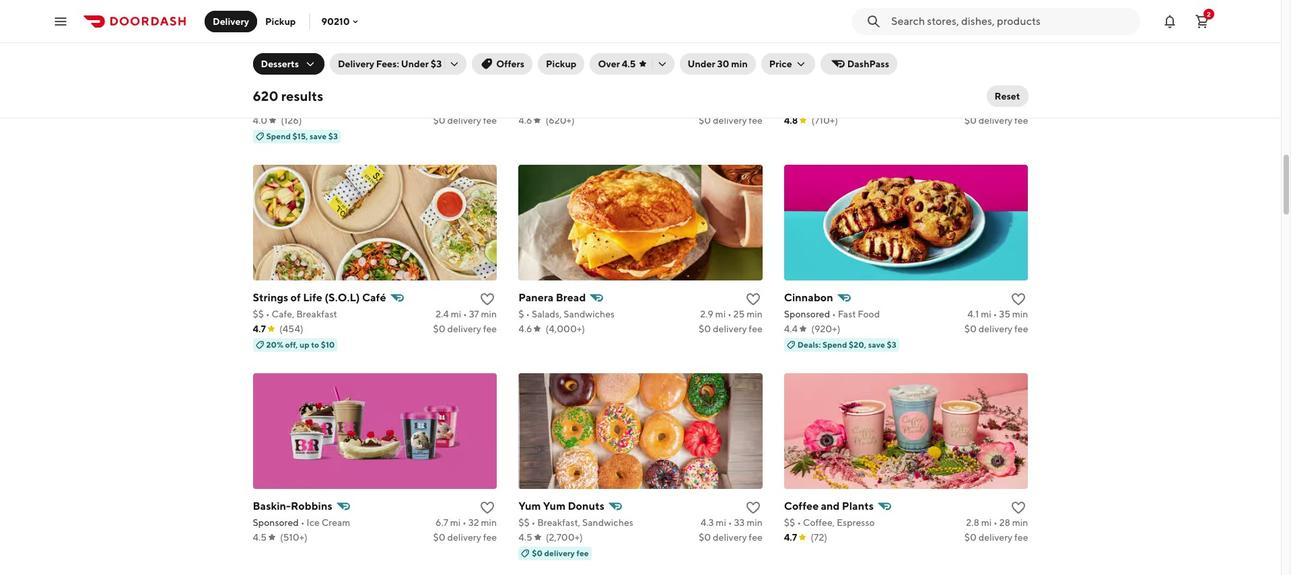 Task type: locate. For each thing, give the bounding box(es) containing it.
(72)
[[811, 533, 828, 543]]

0 horizontal spatial 4.3 mi • 33 min
[[701, 518, 763, 528]]

fee for (710+)
[[1015, 115, 1029, 126]]

$ down panera
[[519, 309, 524, 320]]

2 vertical spatial click to add this store to your saved list image
[[745, 500, 762, 516]]

0 horizontal spatial yum
[[519, 500, 541, 513]]

2 horizontal spatial $3
[[887, 340, 897, 350]]

0 horizontal spatial $
[[253, 100, 258, 111]]

mi for panera bread
[[716, 309, 726, 320]]

4.5 up '$0'
[[519, 533, 533, 543]]

save right $20,
[[869, 340, 886, 350]]

0 horizontal spatial desserts
[[261, 59, 299, 69]]

krispy kreme – delivered fresh daily $ • donuts, desserts
[[253, 83, 437, 111]]

2 horizontal spatial $$
[[785, 518, 796, 528]]

delivery button
[[205, 10, 257, 32]]

1 vertical spatial 4.7
[[785, 533, 798, 543]]

desserts
[[261, 59, 299, 69], [302, 100, 339, 111]]

1 vertical spatial desserts
[[302, 100, 339, 111]]

food
[[858, 309, 880, 320]]

0 vertical spatial pickup
[[265, 16, 296, 27]]

$​0 delivery fee for coffee and plants
[[965, 533, 1029, 543]]

$$ down strings
[[253, 309, 264, 320]]

desserts button
[[253, 53, 325, 75]]

2.9 mi • 25 min
[[701, 309, 763, 320]]

0 vertical spatial 4.6
[[519, 115, 532, 126]]

off,
[[285, 340, 298, 350]]

1 horizontal spatial desserts
[[302, 100, 339, 111]]

0 horizontal spatial 33
[[734, 518, 745, 528]]

6.7
[[436, 518, 449, 528]]

33
[[1000, 100, 1011, 111], [734, 518, 745, 528]]

desserts inside button
[[261, 59, 299, 69]]

4.3 mi • 33 min
[[967, 100, 1029, 111], [701, 518, 763, 528]]

min for strings of life (s.o.l) café
[[481, 309, 497, 320]]

$​0 delivery fee for strings of life (s.o.l) café
[[433, 324, 497, 335]]

delivery for (72)
[[979, 533, 1013, 543]]

0 horizontal spatial 4.3
[[701, 518, 714, 528]]

fee for (454)
[[483, 324, 497, 335]]

$$ • breakfast, sandwiches
[[519, 518, 634, 528]]

spend $15, save $3
[[266, 131, 338, 141]]

$​0 for baskin-robbins
[[433, 533, 446, 543]]

4.7 for strings of life (s.o.l) café
[[253, 324, 266, 335]]

1 vertical spatial sandwiches
[[583, 518, 634, 528]]

reset button
[[987, 86, 1029, 107]]

1 horizontal spatial 4.7
[[785, 533, 798, 543]]

4.1
[[968, 309, 980, 320]]

0 vertical spatial $
[[253, 100, 258, 111]]

0 horizontal spatial 4.7
[[253, 324, 266, 335]]

$3 right $20,
[[887, 340, 897, 350]]

delivery
[[447, 115, 482, 126], [713, 115, 747, 126], [979, 115, 1013, 126], [447, 324, 482, 335], [713, 324, 747, 335], [979, 324, 1013, 335], [447, 533, 482, 543], [713, 533, 747, 543], [979, 533, 1013, 543], [545, 549, 575, 559]]

0 horizontal spatial 4.5
[[253, 533, 267, 543]]

fee for (510+)
[[483, 533, 497, 543]]

under
[[401, 59, 429, 69], [688, 59, 716, 69]]

$​0 delivery fee for yum yum donuts
[[699, 533, 763, 543]]

cafe,
[[272, 309, 295, 320]]

delivery fees: under $3
[[338, 59, 442, 69]]

$​0 for cinnabon
[[965, 324, 977, 335]]

reset
[[995, 91, 1021, 102]]

$3
[[431, 59, 442, 69], [329, 131, 338, 141], [887, 340, 897, 350]]

salads,
[[532, 309, 562, 320]]

pickup left "over" at the left top of page
[[546, 59, 577, 69]]

click to add this store to your saved list image for cinnabon
[[1011, 291, 1027, 308]]

1 4.6 from the top
[[519, 115, 532, 126]]

sponsored down cinnabon on the bottom right of page
[[785, 309, 831, 320]]

2 vertical spatial $3
[[887, 340, 897, 350]]

2 4.6 from the top
[[519, 324, 532, 335]]

90210
[[322, 16, 350, 27]]

click to add this store to your saved list image up 2.4 mi • 37 min
[[480, 291, 496, 308]]

1 vertical spatial sponsored
[[253, 518, 299, 528]]

fee down (2,700+)
[[577, 549, 589, 559]]

under left 30
[[688, 59, 716, 69]]

0 horizontal spatial $$
[[253, 309, 264, 320]]

1 vertical spatial $3
[[329, 131, 338, 141]]

0 horizontal spatial save
[[310, 131, 327, 141]]

fee down 4.1 mi • 35 min
[[1015, 324, 1029, 335]]

0 horizontal spatial under
[[401, 59, 429, 69]]

2 under from the left
[[688, 59, 716, 69]]

1 horizontal spatial under
[[688, 59, 716, 69]]

2
[[1208, 10, 1212, 18]]

$​0 delivery fee
[[433, 115, 497, 126], [699, 115, 763, 126], [965, 115, 1029, 126], [433, 324, 497, 335], [699, 324, 763, 335], [965, 324, 1029, 335], [433, 533, 497, 543], [699, 533, 763, 543], [965, 533, 1029, 543]]

offers button
[[472, 53, 533, 75]]

fee left '4.8'
[[749, 115, 763, 126]]

0 vertical spatial 33
[[1000, 100, 1011, 111]]

1 vertical spatial 4.6
[[519, 324, 532, 335]]

$$ • coffee, espresso
[[785, 518, 875, 528]]

0 vertical spatial 4.3
[[967, 100, 980, 111]]

(710+)
[[812, 115, 838, 126]]

pickup
[[265, 16, 296, 27], [546, 59, 577, 69]]

$​0 for yum yum donuts
[[699, 533, 711, 543]]

0 vertical spatial 4.7
[[253, 324, 266, 335]]

fee down 6.7 mi • 32 min
[[483, 533, 497, 543]]

4.7
[[253, 324, 266, 335], [785, 533, 798, 543]]

coffee,
[[803, 518, 835, 528]]

min for panera bread
[[747, 309, 763, 320]]

25
[[734, 309, 745, 320]]

$3 for spend $15, save $3
[[329, 131, 338, 141]]

coffee
[[785, 500, 819, 513]]

desserts down –
[[302, 100, 339, 111]]

click to add this store to your saved list image up 2.8 mi • 28 min
[[1011, 500, 1027, 516]]

pickup button left "over" at the left top of page
[[538, 53, 585, 75]]

$$ • cafe, breakfast
[[253, 309, 337, 320]]

0 vertical spatial save
[[310, 131, 327, 141]]

0 vertical spatial sandwiches
[[564, 309, 615, 320]]

$$ left breakfast,
[[519, 518, 530, 528]]

$3 up daily
[[431, 59, 442, 69]]

2.9
[[701, 309, 714, 320]]

sandwiches down donuts
[[583, 518, 634, 528]]

4.8
[[785, 115, 798, 126]]

1 vertical spatial spend
[[823, 340, 848, 350]]

$ up 4.0
[[253, 100, 258, 111]]

4.7 left '(454)' on the left of the page
[[253, 324, 266, 335]]

2 yum from the left
[[543, 500, 566, 513]]

$0 delivery fee
[[532, 549, 589, 559]]

fee down 2.9 mi • 25 min
[[749, 324, 763, 335]]

1 vertical spatial 4.3 mi • 33 min
[[701, 518, 763, 528]]

4.6 for (620+)
[[519, 115, 532, 126]]

0 vertical spatial desserts
[[261, 59, 299, 69]]

pickup up the desserts button
[[265, 16, 296, 27]]

under 30 min
[[688, 59, 748, 69]]

(920+)
[[812, 324, 841, 335]]

click to add this store to your saved list image for strings of life (s.o.l) café
[[480, 291, 496, 308]]

$​0 for panera bread
[[699, 324, 711, 335]]

1 horizontal spatial $3
[[431, 59, 442, 69]]

1 vertical spatial $
[[519, 309, 524, 320]]

4.5 down baskin-
[[253, 533, 267, 543]]

spend down (126)
[[266, 131, 291, 141]]

click to add this store to your saved list image for baskin-robbins
[[480, 500, 496, 516]]

4.6 down salads, on the left bottom of the page
[[519, 324, 532, 335]]

under up daily
[[401, 59, 429, 69]]

donuts,
[[266, 100, 300, 111]]

2 horizontal spatial 4.5
[[622, 59, 636, 69]]

panera
[[519, 291, 554, 304]]

spend down (920+)
[[823, 340, 848, 350]]

1 horizontal spatial $
[[519, 309, 524, 320]]

4.1 mi • 35 min
[[968, 309, 1029, 320]]

1 vertical spatial delivery
[[338, 59, 374, 69]]

(454)
[[280, 324, 304, 335]]

sponsored down baskin-
[[253, 518, 299, 528]]

delivery for delivery fees: under $3
[[338, 59, 374, 69]]

1 horizontal spatial yum
[[543, 500, 566, 513]]

deals: spend $20, save $3
[[798, 340, 897, 350]]

4.6 left the (620+)
[[519, 115, 532, 126]]

1 horizontal spatial 4.5
[[519, 533, 533, 543]]

1 vertical spatial pickup button
[[538, 53, 585, 75]]

click to add this store to your saved list image up 4.1 mi • 35 min
[[1011, 291, 1027, 308]]

sandwiches down bread
[[564, 309, 615, 320]]

click to add this store to your saved list image
[[480, 291, 496, 308], [1011, 291, 1027, 308], [480, 500, 496, 516], [1011, 500, 1027, 516]]

mi for coffee and plants
[[982, 518, 992, 528]]

1 vertical spatial save
[[869, 340, 886, 350]]

4.4
[[785, 324, 798, 335]]

fee for (4,000+)
[[749, 324, 763, 335]]

1 horizontal spatial sponsored
[[785, 309, 831, 320]]

32
[[469, 518, 479, 528]]

fee down reset button
[[1015, 115, 1029, 126]]

4.5 right "over" at the left top of page
[[622, 59, 636, 69]]

delivery for (510+)
[[447, 533, 482, 543]]

(s.o.l)
[[325, 291, 360, 304]]

click to add this store to your saved list image
[[1011, 83, 1027, 99], [745, 291, 762, 308], [745, 500, 762, 516]]

mi for strings of life (s.o.l) café
[[451, 309, 461, 320]]

$$ down coffee
[[785, 518, 796, 528]]

fee down 2.4 mi • 37 min
[[483, 324, 497, 335]]

$​0 for strings of life (s.o.l) café
[[433, 324, 446, 335]]

sponsored
[[785, 309, 831, 320], [253, 518, 299, 528]]

1 horizontal spatial pickup
[[546, 59, 577, 69]]

$​0 delivery fee for baskin-robbins
[[433, 533, 497, 543]]

$​0
[[433, 115, 446, 126], [699, 115, 711, 126], [965, 115, 977, 126], [433, 324, 446, 335], [699, 324, 711, 335], [965, 324, 977, 335], [433, 533, 446, 543], [699, 533, 711, 543], [965, 533, 977, 543]]

0 vertical spatial $3
[[431, 59, 442, 69]]

results
[[281, 88, 323, 104]]

0 vertical spatial pickup button
[[257, 10, 304, 32]]

1 vertical spatial click to add this store to your saved list image
[[745, 291, 762, 308]]

0 horizontal spatial $3
[[329, 131, 338, 141]]

under 30 min button
[[680, 53, 756, 75]]

2.8 mi • 28 min
[[967, 518, 1029, 528]]

3 items, open order cart image
[[1195, 13, 1211, 29]]

click to add this store to your saved list image up 6.7 mi • 32 min
[[480, 500, 496, 516]]

over 4.5
[[598, 59, 636, 69]]

delivery for (126)
[[447, 115, 482, 126]]

$​0 delivery fee for panera bread
[[699, 324, 763, 335]]

min for coffee and plants
[[1013, 518, 1029, 528]]

fee down 2.8 mi • 28 min
[[1015, 533, 1029, 543]]

4.5 for yum yum donuts
[[519, 533, 533, 543]]

$3 right "$15," in the left of the page
[[329, 131, 338, 141]]

desserts up krispy
[[261, 59, 299, 69]]

$10
[[321, 340, 335, 350]]

1 horizontal spatial delivery
[[338, 59, 374, 69]]

robbins
[[291, 500, 333, 513]]

save right "$15," in the left of the page
[[310, 131, 327, 141]]

pickup button up the desserts button
[[257, 10, 304, 32]]

delivery inside button
[[213, 16, 249, 27]]

0 horizontal spatial spend
[[266, 131, 291, 141]]

mi for baskin-robbins
[[450, 518, 461, 528]]

0 vertical spatial delivery
[[213, 16, 249, 27]]

fee for (2,700+)
[[749, 533, 763, 543]]

min inside button
[[732, 59, 748, 69]]

0 horizontal spatial delivery
[[213, 16, 249, 27]]

4.7 left (72)
[[785, 533, 798, 543]]

$​0 delivery fee for cinnabon
[[965, 324, 1029, 335]]

spend
[[266, 131, 291, 141], [823, 340, 848, 350]]

0 horizontal spatial sponsored
[[253, 518, 299, 528]]

4.6
[[519, 115, 532, 126], [519, 324, 532, 335]]

fee left (72)
[[749, 533, 763, 543]]

mi for yum yum donuts
[[716, 518, 727, 528]]

•
[[260, 100, 264, 111], [994, 100, 998, 111], [266, 309, 270, 320], [463, 309, 467, 320], [526, 309, 530, 320], [728, 309, 732, 320], [832, 309, 836, 320], [994, 309, 998, 320], [301, 518, 305, 528], [463, 518, 467, 528], [532, 518, 536, 528], [729, 518, 733, 528], [798, 518, 801, 528], [994, 518, 998, 528]]

1 horizontal spatial 4.3 mi • 33 min
[[967, 100, 1029, 111]]

(620+)
[[546, 115, 575, 126]]

deals:
[[798, 340, 821, 350]]

$ inside krispy kreme – delivered fresh daily $ • donuts, desserts
[[253, 100, 258, 111]]

1 horizontal spatial $$
[[519, 518, 530, 528]]

fee down offers button
[[483, 115, 497, 126]]

$
[[253, 100, 258, 111], [519, 309, 524, 320]]

0 vertical spatial sponsored
[[785, 309, 831, 320]]



Task type: describe. For each thing, give the bounding box(es) containing it.
(510+)
[[280, 533, 308, 543]]

4.7 for coffee and plants
[[785, 533, 798, 543]]

min for baskin-robbins
[[481, 518, 497, 528]]

and
[[821, 500, 840, 513]]

click to add this store to your saved list image for coffee and plants
[[1011, 500, 1027, 516]]

espresso
[[837, 518, 875, 528]]

4.5 for baskin-robbins
[[253, 533, 267, 543]]

desserts inside krispy kreme – delivered fresh daily $ • donuts, desserts
[[302, 100, 339, 111]]

delivery for (710+)
[[979, 115, 1013, 126]]

2.4
[[436, 309, 449, 320]]

ice
[[307, 518, 320, 528]]

notification bell image
[[1162, 13, 1179, 29]]

delivered
[[330, 83, 379, 95]]

sponsored • fast food
[[785, 309, 880, 320]]

cinnabon
[[785, 291, 834, 304]]

fees:
[[376, 59, 399, 69]]

6.7 mi • 32 min
[[436, 518, 497, 528]]

20% off, up to $10
[[266, 340, 335, 350]]

mi for cinnabon
[[981, 309, 992, 320]]

$0
[[532, 549, 543, 559]]

breakfast
[[297, 309, 337, 320]]

yum yum donuts
[[519, 500, 605, 513]]

4.6 for (4,000+)
[[519, 324, 532, 335]]

delivery for delivery
[[213, 16, 249, 27]]

1 vertical spatial 4.3
[[701, 518, 714, 528]]

breakfast,
[[538, 518, 581, 528]]

offers
[[497, 59, 525, 69]]

620 results
[[253, 88, 323, 104]]

sponsored • ice cream
[[253, 518, 350, 528]]

delivery for (2,700+)
[[713, 533, 747, 543]]

28
[[1000, 518, 1011, 528]]

donuts
[[568, 500, 605, 513]]

$15,
[[293, 131, 308, 141]]

1 vertical spatial pickup
[[546, 59, 577, 69]]

$$ for strings of life (s.o.l) café
[[253, 309, 264, 320]]

delivery for (4,000+)
[[713, 324, 747, 335]]

over 4.5 button
[[590, 53, 675, 75]]

coffee and plants
[[785, 500, 874, 513]]

4.0
[[253, 115, 268, 126]]

delivery for (920+)
[[979, 324, 1013, 335]]

620
[[253, 88, 279, 104]]

0 horizontal spatial pickup
[[265, 16, 296, 27]]

strings of life (s.o.l) café
[[253, 291, 386, 304]]

(2,700+)
[[546, 533, 583, 543]]

price
[[770, 59, 792, 69]]

fast
[[838, 309, 856, 320]]

sandwiches for yum yum donuts
[[583, 518, 634, 528]]

up
[[300, 340, 310, 350]]

plants
[[842, 500, 874, 513]]

–
[[322, 83, 328, 95]]

0 horizontal spatial pickup button
[[257, 10, 304, 32]]

min for yum yum donuts
[[747, 518, 763, 528]]

kreme
[[287, 83, 320, 95]]

strings
[[253, 291, 288, 304]]

open menu image
[[53, 13, 69, 29]]

fee for (72)
[[1015, 533, 1029, 543]]

30
[[718, 59, 730, 69]]

1 horizontal spatial 4.3
[[967, 100, 980, 111]]

bread
[[556, 291, 586, 304]]

1 horizontal spatial spend
[[823, 340, 848, 350]]

click to add this store to your saved list image for panera bread
[[745, 291, 762, 308]]

under inside button
[[688, 59, 716, 69]]

sponsored for cinnabon
[[785, 309, 831, 320]]

$$ for coffee and plants
[[785, 518, 796, 528]]

sandwiches for panera bread
[[564, 309, 615, 320]]

fee for (920+)
[[1015, 324, 1029, 335]]

0 vertical spatial click to add this store to your saved list image
[[1011, 83, 1027, 99]]

sponsored for baskin-robbins
[[253, 518, 299, 528]]

baskin-
[[253, 500, 291, 513]]

37
[[469, 309, 479, 320]]

1 horizontal spatial pickup button
[[538, 53, 585, 75]]

1 horizontal spatial 33
[[1000, 100, 1011, 111]]

krispy
[[253, 83, 285, 95]]

20%
[[266, 340, 284, 350]]

2.8
[[967, 518, 980, 528]]

$3 for delivery fees: under $3
[[431, 59, 442, 69]]

$20,
[[849, 340, 867, 350]]

2.4 mi • 37 min
[[436, 309, 497, 320]]

0 vertical spatial 4.3 mi • 33 min
[[967, 100, 1029, 111]]

of
[[291, 291, 301, 304]]

(126)
[[281, 115, 302, 126]]

(4,000+)
[[546, 324, 585, 335]]

fee for (126)
[[483, 115, 497, 126]]

$​0 for coffee and plants
[[965, 533, 977, 543]]

$ • salads, sandwiches
[[519, 309, 615, 320]]

click to add this store to your saved list image for yum yum donuts
[[745, 500, 762, 516]]

1 under from the left
[[401, 59, 429, 69]]

dashpass
[[848, 59, 890, 69]]

1 yum from the left
[[519, 500, 541, 513]]

35
[[1000, 309, 1011, 320]]

2 button
[[1189, 8, 1216, 35]]

daily
[[411, 83, 437, 95]]

life
[[303, 291, 323, 304]]

cream
[[322, 518, 350, 528]]

to
[[311, 340, 319, 350]]

0 vertical spatial spend
[[266, 131, 291, 141]]

baskin-robbins
[[253, 500, 333, 513]]

• inside krispy kreme – delivered fresh daily $ • donuts, desserts
[[260, 100, 264, 111]]

Store search: begin typing to search for stores available on DoorDash text field
[[892, 14, 1133, 29]]

panera bread
[[519, 291, 586, 304]]

1 vertical spatial 33
[[734, 518, 745, 528]]

min for cinnabon
[[1013, 309, 1029, 320]]

dashpass button
[[821, 53, 898, 75]]

fresh
[[381, 83, 409, 95]]

price button
[[762, 53, 815, 75]]

1 horizontal spatial save
[[869, 340, 886, 350]]

4.5 inside button
[[622, 59, 636, 69]]

$$ for yum yum donuts
[[519, 518, 530, 528]]

over
[[598, 59, 620, 69]]

café
[[362, 291, 386, 304]]

delivery for (454)
[[447, 324, 482, 335]]



Task type: vqa. For each thing, say whether or not it's contained in the screenshot.
the $​0 delivery fee for Cinnabon
yes



